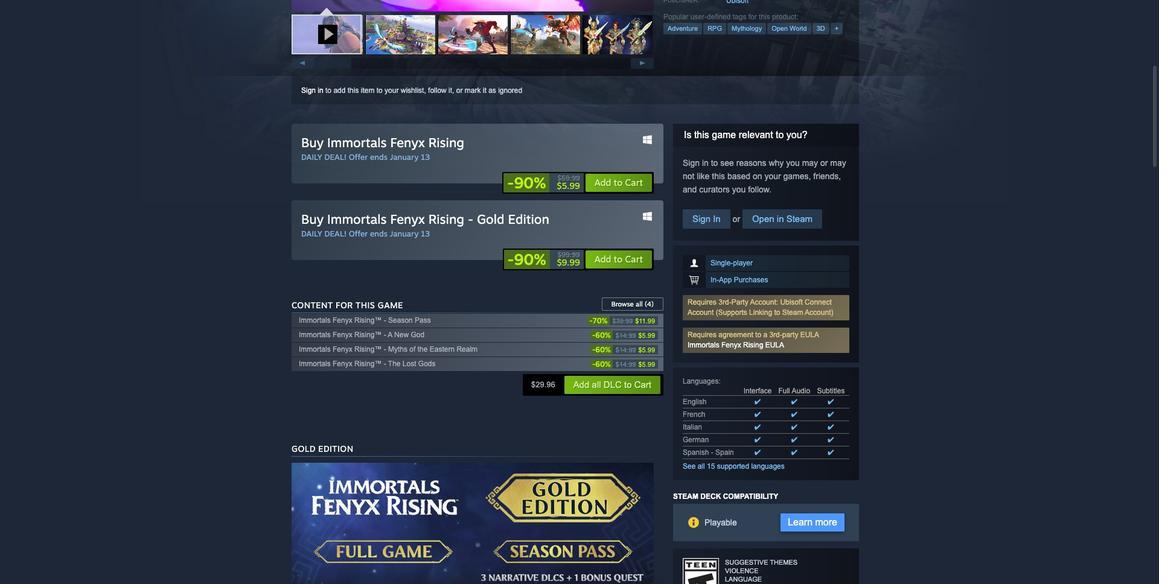 Task type: vqa. For each thing, say whether or not it's contained in the screenshot.


Task type: describe. For each thing, give the bounding box(es) containing it.
immortals fenyx rising™ - myths of the eastern realm
[[299, 346, 478, 354]]

-70% $39.99 $11.99
[[590, 317, 655, 326]]

single-player
[[711, 259, 753, 268]]

3rd- inside requires 3rd-party account: ubisoft connect account (supports linking to steam account)
[[719, 298, 732, 307]]

add to cart link for buy immortals fenyx rising - gold edition
[[585, 250, 653, 269]]

1 vertical spatial edition
[[319, 444, 354, 454]]

90% for buy immortals fenyx rising - gold edition
[[514, 250, 546, 269]]

sign for sign in to add this item to your wishlist, follow it, or mark it as ignored
[[301, 86, 316, 95]]

0 vertical spatial your
[[385, 86, 399, 95]]

sign for sign in
[[693, 214, 711, 224]]

audio
[[792, 387, 811, 396]]

$39.99
[[613, 317, 633, 325]]

offer inside buy immortals fenyx rising daily deal! offer ends january 13
[[349, 152, 368, 162]]

$59.99 $5.99
[[557, 174, 580, 191]]

immortals inside buy immortals fenyx rising daily deal! offer ends january 13
[[327, 135, 387, 150]]

myths
[[388, 346, 408, 354]]

account)
[[805, 309, 834, 317]]

italian
[[683, 423, 703, 432]]

see
[[721, 158, 734, 168]]

or inside sign in to see reasons why you may or may not like this based on your games, friends, and curators you follow.
[[821, 158, 828, 168]]

game
[[712, 130, 736, 140]]

sign in
[[693, 214, 721, 224]]

in-app purchases link
[[683, 272, 850, 288]]

account (supports
[[688, 309, 748, 317]]

$14.99 for immortals fenyx rising™ - a new god
[[616, 332, 636, 339]]

rising for edition
[[429, 211, 464, 227]]

lost
[[403, 360, 416, 368]]

rising™ for season
[[355, 317, 382, 325]]

to right item
[[377, 86, 383, 95]]

language
[[725, 576, 762, 583]]

mythology
[[732, 25, 762, 32]]

add all dlc to cart
[[574, 380, 652, 390]]

user-
[[691, 13, 707, 21]]

sign for sign in to see reasons why you may or may not like this based on your games, friends, and curators you follow.
[[683, 158, 700, 168]]

languages
[[683, 378, 719, 386]]

ignored
[[498, 86, 523, 95]]

browse all (4)
[[612, 300, 654, 309]]

it,
[[449, 86, 455, 95]]

(4)
[[645, 300, 654, 309]]

90% for buy immortals fenyx rising
[[514, 173, 546, 192]]

relevant
[[739, 130, 774, 140]]

add inside the "add all dlc to cart" link
[[574, 380, 590, 390]]

wishlist,
[[401, 86, 426, 95]]

this right for
[[759, 13, 771, 21]]

cart inside the "add all dlc to cart" link
[[635, 380, 652, 390]]

is this game relevant to you?
[[684, 130, 808, 140]]

rising for offer
[[429, 135, 464, 150]]

+
[[835, 25, 839, 32]]

fenyx inside buy immortals fenyx rising daily deal! offer ends january 13
[[391, 135, 425, 150]]

open for open in steam
[[753, 214, 775, 224]]

tags
[[733, 13, 747, 21]]

0 vertical spatial you
[[787, 158, 800, 168]]

rpg link
[[704, 23, 727, 34]]

your inside sign in to see reasons why you may or may not like this based on your games, friends, and curators you follow.
[[765, 172, 781, 181]]

rpg
[[708, 25, 722, 32]]

sign in to add this item to your wishlist, follow it, or mark it as ignored
[[301, 86, 523, 95]]

60% for immortals fenyx rising™ -  the lost gods
[[596, 360, 611, 369]]

linking
[[750, 309, 773, 317]]

sign in link
[[301, 86, 324, 95]]

learn
[[788, 518, 813, 528]]

0 horizontal spatial eula
[[766, 341, 785, 350]]

15
[[707, 463, 715, 471]]

edition inside buy immortals fenyx rising - gold edition daily deal! offer ends january 13
[[508, 211, 550, 227]]

buy immortals fenyx rising - gold edition daily deal! offer ends january 13
[[301, 211, 550, 239]]

steam deck compatibility
[[673, 493, 779, 501]]

2 vertical spatial or
[[731, 214, 743, 224]]

god
[[411, 331, 425, 339]]

requires for requires agreement to a 3rd-party eula immortals fenyx rising eula
[[688, 331, 717, 339]]

$5.99 for immortals fenyx rising™ - myths of the eastern realm
[[639, 346, 655, 354]]

learn more link
[[781, 514, 845, 532]]

gods
[[418, 360, 436, 368]]

open world link
[[768, 23, 812, 34]]

open world
[[772, 25, 807, 32]]

requires 3rd-party account: ubisoft connect account (supports linking to steam account)
[[688, 298, 834, 317]]

in for open in steam
[[777, 214, 784, 224]]

player
[[733, 259, 753, 268]]

- inside buy immortals fenyx rising - gold edition daily deal! offer ends january 13
[[468, 211, 474, 227]]

pass
[[415, 317, 431, 325]]

all for see
[[698, 463, 705, 471]]

add for buy immortals fenyx rising
[[595, 177, 612, 188]]

the
[[388, 360, 401, 368]]

$14.99 for immortals fenyx rising™ - myths of the eastern realm
[[616, 346, 636, 354]]

sign in link
[[683, 210, 731, 229]]

13 inside buy immortals fenyx rising daily deal! offer ends january 13
[[421, 152, 430, 162]]

3rd- inside requires agreement to a 3rd-party eula immortals fenyx rising eula
[[770, 331, 783, 339]]

fenyx inside requires agreement to a 3rd-party eula immortals fenyx rising eula
[[722, 341, 742, 350]]

adventure
[[668, 25, 698, 32]]

$11.99
[[636, 317, 655, 325]]

a
[[764, 331, 768, 339]]

for
[[336, 300, 353, 310]]

eastern
[[430, 346, 455, 354]]

immortals fenyx rising™ -  the lost gods
[[299, 360, 436, 368]]

add to cart link for buy immortals fenyx rising
[[585, 173, 653, 193]]

popular
[[664, 13, 689, 21]]

1 vertical spatial you
[[733, 185, 746, 194]]

account: ubisoft
[[750, 298, 803, 307]]

new
[[394, 331, 409, 339]]

70%
[[593, 317, 608, 326]]

january inside buy immortals fenyx rising daily deal! offer ends january 13
[[390, 152, 419, 162]]

to inside sign in to see reasons why you may or may not like this based on your games, friends, and curators you follow.
[[711, 158, 718, 168]]

languages :
[[683, 378, 721, 386]]

based
[[728, 172, 751, 181]]

$59.99
[[558, 174, 580, 182]]

spain
[[716, 449, 734, 457]]

$14.99 for immortals fenyx rising™ -  the lost gods
[[616, 361, 636, 368]]

to inside requires 3rd-party account: ubisoft connect account (supports linking to steam account)
[[775, 309, 781, 317]]

agreement
[[719, 331, 754, 339]]

buy for buy immortals fenyx rising
[[301, 135, 324, 150]]

themes
[[770, 559, 798, 567]]

add to cart for buy immortals fenyx rising
[[595, 177, 643, 188]]

open for open world
[[772, 25, 788, 32]]

on
[[753, 172, 763, 181]]

and
[[683, 185, 697, 194]]

compatibility
[[723, 493, 779, 501]]

1 may from the left
[[803, 158, 819, 168]]

immortals inside buy immortals fenyx rising - gold edition daily deal! offer ends january 13
[[327, 211, 387, 227]]

to left you?
[[776, 130, 784, 140]]

rising inside requires agreement to a 3rd-party eula immortals fenyx rising eula
[[744, 341, 764, 350]]

all for browse
[[636, 300, 643, 309]]

app
[[719, 276, 732, 284]]

see all 15 supported languages link
[[683, 463, 785, 471]]

connect
[[805, 298, 832, 307]]

playable
[[705, 518, 737, 528]]

offer inside buy immortals fenyx rising - gold edition daily deal! offer ends january 13
[[349, 229, 368, 239]]

daily inside buy immortals fenyx rising - gold edition daily deal! offer ends january 13
[[301, 229, 322, 239]]

rising™ for myths
[[355, 346, 382, 354]]

popular user-defined tags for this product:
[[664, 13, 799, 21]]

why
[[769, 158, 784, 168]]

-60% $14.99 $5.99 for immortals fenyx rising™ - myths of the eastern realm
[[593, 346, 655, 355]]

deck
[[701, 493, 721, 501]]

0 horizontal spatial gold
[[292, 444, 316, 454]]



Task type: locate. For each thing, give the bounding box(es) containing it.
steam down account: ubisoft
[[783, 309, 804, 317]]

2 vertical spatial sign
[[693, 214, 711, 224]]

you down the based
[[733, 185, 746, 194]]

in up like in the top of the page
[[702, 158, 709, 168]]

2 vertical spatial all
[[698, 463, 705, 471]]

1 horizontal spatial edition
[[508, 211, 550, 227]]

requires up account (supports
[[688, 298, 717, 307]]

1 daily from the top
[[301, 152, 322, 162]]

0 vertical spatial ends
[[370, 152, 388, 162]]

immortals inside requires agreement to a 3rd-party eula immortals fenyx rising eula
[[688, 341, 720, 350]]

add right "$59.99"
[[595, 177, 612, 188]]

sign inside sign in to see reasons why you may or may not like this based on your games, friends, and curators you follow.
[[683, 158, 700, 168]]

requires down account (supports
[[688, 331, 717, 339]]

✔
[[755, 398, 761, 407], [792, 398, 798, 407], [828, 398, 834, 407], [755, 411, 761, 419], [792, 411, 798, 419], [828, 411, 834, 419], [755, 423, 761, 432], [792, 423, 798, 432], [828, 423, 834, 432], [755, 436, 761, 445], [792, 436, 798, 445], [828, 436, 834, 445], [755, 449, 761, 457], [792, 449, 798, 457], [828, 449, 834, 457]]

suggestive themes violence language
[[725, 559, 798, 583]]

requires inside requires 3rd-party account: ubisoft connect account (supports linking to steam account)
[[688, 298, 717, 307]]

1 -60% $14.99 $5.99 from the top
[[593, 331, 655, 340]]

mythology link
[[728, 23, 767, 34]]

sign left add
[[301, 86, 316, 95]]

2 -90% from the top
[[508, 250, 546, 269]]

0 vertical spatial rising
[[429, 135, 464, 150]]

1 add to cart from the top
[[595, 177, 643, 188]]

0 vertical spatial cart
[[625, 177, 643, 188]]

all for add
[[592, 380, 601, 390]]

3rd-
[[719, 298, 732, 307], [770, 331, 783, 339]]

2 vertical spatial add
[[574, 380, 590, 390]]

cart for buy immortals fenyx rising - gold edition
[[625, 254, 643, 265]]

$9.99
[[557, 257, 580, 268]]

1 horizontal spatial may
[[831, 158, 847, 168]]

2 buy from the top
[[301, 211, 324, 227]]

1 vertical spatial deal!
[[325, 229, 347, 239]]

to right dlc
[[625, 380, 632, 390]]

1 vertical spatial all
[[592, 380, 601, 390]]

eula
[[801, 331, 820, 339], [766, 341, 785, 350]]

2 deal! from the top
[[325, 229, 347, 239]]

fenyx inside buy immortals fenyx rising - gold edition daily deal! offer ends january 13
[[391, 211, 425, 227]]

1 ends from the top
[[370, 152, 388, 162]]

2 add to cart link from the top
[[585, 250, 653, 269]]

not
[[683, 172, 695, 181]]

0 horizontal spatial in
[[318, 86, 324, 95]]

4 rising™ from the top
[[355, 360, 382, 368]]

1 vertical spatial gold
[[292, 444, 316, 454]]

2 daily from the top
[[301, 229, 322, 239]]

french
[[683, 411, 706, 419]]

rising™ down immortals fenyx rising™ - myths of the eastern realm
[[355, 360, 382, 368]]

2 may from the left
[[831, 158, 847, 168]]

0 vertical spatial open
[[772, 25, 788, 32]]

-90% left '$99.99 $9.99'
[[508, 250, 546, 269]]

full audio
[[779, 387, 811, 396]]

game
[[378, 300, 403, 310]]

to left 'see'
[[711, 158, 718, 168]]

season
[[388, 317, 413, 325]]

party
[[783, 331, 799, 339]]

adventure link
[[664, 23, 703, 34]]

in down sign in to see reasons why you may or may not like this based on your games, friends, and curators you follow. at the right top of page
[[777, 214, 784, 224]]

daily inside buy immortals fenyx rising daily deal! offer ends january 13
[[301, 152, 322, 162]]

add to cart link up browse
[[585, 250, 653, 269]]

1 vertical spatial 3rd-
[[770, 331, 783, 339]]

0 vertical spatial add to cart
[[595, 177, 643, 188]]

more
[[816, 518, 838, 528]]

2 vertical spatial steam
[[673, 493, 699, 501]]

1 requires from the top
[[688, 298, 717, 307]]

gold edition
[[292, 444, 354, 454]]

german
[[683, 436, 709, 445]]

add for buy immortals fenyx rising - gold edition
[[595, 254, 612, 265]]

1 vertical spatial $14.99
[[616, 346, 636, 354]]

0 horizontal spatial you
[[733, 185, 746, 194]]

2 13 from the top
[[421, 229, 430, 239]]

interface
[[744, 387, 772, 396]]

add to cart link right "$59.99"
[[585, 173, 653, 193]]

rising inside buy immortals fenyx rising - gold edition daily deal! offer ends january 13
[[429, 211, 464, 227]]

in-
[[711, 276, 719, 284]]

steam inside requires 3rd-party account: ubisoft connect account (supports linking to steam account)
[[783, 309, 804, 317]]

this
[[759, 13, 771, 21], [348, 86, 359, 95], [695, 130, 710, 140], [712, 172, 725, 181]]

games,
[[784, 172, 811, 181]]

for
[[749, 13, 757, 21]]

2 offer from the top
[[349, 229, 368, 239]]

ends inside buy immortals fenyx rising - gold edition daily deal! offer ends january 13
[[370, 229, 388, 239]]

0 vertical spatial $14.99
[[616, 332, 636, 339]]

1 add to cart link from the top
[[585, 173, 653, 193]]

1 vertical spatial 13
[[421, 229, 430, 239]]

0 vertical spatial 60%
[[596, 331, 611, 340]]

in inside sign in to see reasons why you may or may not like this based on your games, friends, and curators you follow.
[[702, 158, 709, 168]]

open
[[772, 25, 788, 32], [753, 214, 775, 224]]

sign left in
[[693, 214, 711, 224]]

$29.96
[[532, 381, 556, 390]]

add to cart for buy immortals fenyx rising - gold edition
[[595, 254, 643, 265]]

60% for immortals fenyx rising™ - myths of the eastern realm
[[596, 346, 611, 355]]

may
[[803, 158, 819, 168], [831, 158, 847, 168]]

-60% $14.99 $5.99
[[593, 331, 655, 340], [593, 346, 655, 355], [593, 360, 655, 369]]

1 vertical spatial eula
[[766, 341, 785, 350]]

buy inside buy immortals fenyx rising - gold edition daily deal! offer ends january 13
[[301, 211, 324, 227]]

2 vertical spatial -60% $14.99 $5.99
[[593, 360, 655, 369]]

1 horizontal spatial in
[[702, 158, 709, 168]]

1 vertical spatial january
[[390, 229, 419, 239]]

buy
[[301, 135, 324, 150], [301, 211, 324, 227]]

in left add
[[318, 86, 324, 95]]

this inside sign in to see reasons why you may or may not like this based on your games, friends, and curators you follow.
[[712, 172, 725, 181]]

1 horizontal spatial your
[[765, 172, 781, 181]]

3 $14.99 from the top
[[616, 361, 636, 368]]

may up friends,
[[831, 158, 847, 168]]

deal! inside buy immortals fenyx rising daily deal! offer ends january 13
[[325, 152, 347, 162]]

eula down a
[[766, 341, 785, 350]]

0 vertical spatial sign
[[301, 86, 316, 95]]

rising™ down this
[[355, 317, 382, 325]]

0 vertical spatial offer
[[349, 152, 368, 162]]

$5.99 for immortals fenyx rising™ - a new god
[[639, 332, 655, 339]]

1 60% from the top
[[596, 331, 611, 340]]

2 horizontal spatial or
[[821, 158, 828, 168]]

$5.99 for immortals fenyx rising™ -  the lost gods
[[639, 361, 655, 368]]

all left 15
[[698, 463, 705, 471]]

-90%
[[508, 173, 546, 192], [508, 250, 546, 269]]

1 vertical spatial 60%
[[596, 346, 611, 355]]

this up the curators
[[712, 172, 725, 181]]

1 vertical spatial daily
[[301, 229, 322, 239]]

0 vertical spatial -90%
[[508, 173, 546, 192]]

ends inside buy immortals fenyx rising daily deal! offer ends january 13
[[370, 152, 388, 162]]

open inside 'open in steam' link
[[753, 214, 775, 224]]

supported
[[717, 463, 750, 471]]

dlc
[[604, 380, 622, 390]]

add right $99.99
[[595, 254, 612, 265]]

0 vertical spatial buy
[[301, 135, 324, 150]]

rising inside buy immortals fenyx rising daily deal! offer ends january 13
[[429, 135, 464, 150]]

-60% $14.99 $5.99 for immortals fenyx rising™ -  the lost gods
[[593, 360, 655, 369]]

3 60% from the top
[[596, 360, 611, 369]]

steam left deck
[[673, 493, 699, 501]]

this right add
[[348, 86, 359, 95]]

2 vertical spatial 60%
[[596, 360, 611, 369]]

-90% for buy immortals fenyx rising
[[508, 173, 546, 192]]

2 60% from the top
[[596, 346, 611, 355]]

sign inside sign in link
[[693, 214, 711, 224]]

to up browse
[[614, 254, 623, 265]]

rising™ for a
[[355, 331, 382, 339]]

cart
[[625, 177, 643, 188], [625, 254, 643, 265], [635, 380, 652, 390]]

rising™ up immortals fenyx rising™ -  the lost gods
[[355, 346, 382, 354]]

60% for immortals fenyx rising™ - a new god
[[596, 331, 611, 340]]

your left wishlist,
[[385, 86, 399, 95]]

1 deal! from the top
[[325, 152, 347, 162]]

in
[[713, 214, 721, 224]]

2 add to cart from the top
[[595, 254, 643, 265]]

spanish - spain
[[683, 449, 734, 457]]

1 vertical spatial -60% $14.99 $5.99
[[593, 346, 655, 355]]

open inside open world link
[[772, 25, 788, 32]]

1 13 from the top
[[421, 152, 430, 162]]

all inside the "add all dlc to cart" link
[[592, 380, 601, 390]]

1 offer from the top
[[349, 152, 368, 162]]

2 vertical spatial cart
[[635, 380, 652, 390]]

1 vertical spatial 90%
[[514, 250, 546, 269]]

1 vertical spatial add
[[595, 254, 612, 265]]

0 vertical spatial 90%
[[514, 173, 546, 192]]

steam down games,
[[787, 214, 813, 224]]

deal!
[[325, 152, 347, 162], [325, 229, 347, 239]]

2 horizontal spatial all
[[698, 463, 705, 471]]

see
[[683, 463, 696, 471]]

-90% left $59.99 $5.99
[[508, 173, 546, 192]]

rising™
[[355, 317, 382, 325], [355, 331, 382, 339], [355, 346, 382, 354], [355, 360, 382, 368]]

cart left not
[[625, 177, 643, 188]]

1 90% from the top
[[514, 173, 546, 192]]

gold inside buy immortals fenyx rising - gold edition daily deal! offer ends january 13
[[477, 211, 505, 227]]

cart up browse all (4) at the right of the page
[[625, 254, 643, 265]]

offer
[[349, 152, 368, 162], [349, 229, 368, 239]]

open down the follow.
[[753, 214, 775, 224]]

product:
[[773, 13, 799, 21]]

steam
[[787, 214, 813, 224], [783, 309, 804, 317], [673, 493, 699, 501]]

2 $14.99 from the top
[[616, 346, 636, 354]]

1 vertical spatial sign
[[683, 158, 700, 168]]

open down 'product:'
[[772, 25, 788, 32]]

3 -60% $14.99 $5.99 from the top
[[593, 360, 655, 369]]

sign
[[301, 86, 316, 95], [683, 158, 700, 168], [693, 214, 711, 224]]

1 vertical spatial or
[[821, 158, 828, 168]]

to down account: ubisoft
[[775, 309, 781, 317]]

1 rising™ from the top
[[355, 317, 382, 325]]

1 vertical spatial your
[[765, 172, 781, 181]]

or right in
[[731, 214, 743, 224]]

-60% $14.99 $5.99 for immortals fenyx rising™ - a new god
[[593, 331, 655, 340]]

90% left $59.99 $5.99
[[514, 173, 546, 192]]

as
[[489, 86, 496, 95]]

0 horizontal spatial may
[[803, 158, 819, 168]]

0 horizontal spatial your
[[385, 86, 399, 95]]

0 vertical spatial gold
[[477, 211, 505, 227]]

in for sign in to see reasons why you may or may not like this based on your games, friends, and curators you follow.
[[702, 158, 709, 168]]

0 horizontal spatial or
[[457, 86, 463, 95]]

you up games,
[[787, 158, 800, 168]]

may up games,
[[803, 158, 819, 168]]

0 horizontal spatial 3rd-
[[719, 298, 732, 307]]

0 vertical spatial 3rd-
[[719, 298, 732, 307]]

to inside requires agreement to a 3rd-party eula immortals fenyx rising eula
[[756, 331, 762, 339]]

in-app purchases
[[711, 276, 769, 284]]

2 90% from the top
[[514, 250, 546, 269]]

90% left '$99.99 $9.99'
[[514, 250, 546, 269]]

gold
[[477, 211, 505, 227], [292, 444, 316, 454]]

add left dlc
[[574, 380, 590, 390]]

deal! inside buy immortals fenyx rising - gold edition daily deal! offer ends january 13
[[325, 229, 347, 239]]

curators
[[700, 185, 730, 194]]

this right is
[[695, 130, 710, 140]]

$14.99
[[616, 332, 636, 339], [616, 346, 636, 354], [616, 361, 636, 368]]

3rd- up account (supports
[[719, 298, 732, 307]]

item
[[361, 86, 375, 95]]

0 vertical spatial in
[[318, 86, 324, 95]]

sign up not
[[683, 158, 700, 168]]

3 rising™ from the top
[[355, 346, 382, 354]]

0 vertical spatial add to cart link
[[585, 173, 653, 193]]

1 vertical spatial add to cart
[[595, 254, 643, 265]]

-
[[508, 173, 514, 192], [468, 211, 474, 227], [508, 250, 514, 269], [384, 317, 386, 325], [590, 317, 593, 326], [384, 331, 386, 339], [593, 331, 596, 340], [384, 346, 386, 354], [593, 346, 596, 355], [384, 360, 386, 368], [593, 360, 596, 369], [711, 449, 714, 457]]

3d
[[817, 25, 826, 32]]

2 horizontal spatial in
[[777, 214, 784, 224]]

1 horizontal spatial all
[[636, 300, 643, 309]]

2 -60% $14.99 $5.99 from the top
[[593, 346, 655, 355]]

1 vertical spatial -90%
[[508, 250, 546, 269]]

0 vertical spatial add
[[595, 177, 612, 188]]

-90% for buy immortals fenyx rising - gold edition
[[508, 250, 546, 269]]

rising™ down immortals fenyx rising™ - season pass
[[355, 331, 382, 339]]

cart for buy immortals fenyx rising
[[625, 177, 643, 188]]

2 ends from the top
[[370, 229, 388, 239]]

cart right dlc
[[635, 380, 652, 390]]

0 vertical spatial edition
[[508, 211, 550, 227]]

in for sign in to add this item to your wishlist, follow it, or mark it as ignored
[[318, 86, 324, 95]]

1 vertical spatial steam
[[783, 309, 804, 317]]

1 -90% from the top
[[508, 173, 546, 192]]

rising™ for the
[[355, 360, 382, 368]]

1 january from the top
[[390, 152, 419, 162]]

0 horizontal spatial all
[[592, 380, 601, 390]]

add to cart right "$59.99"
[[595, 177, 643, 188]]

eula right party
[[801, 331, 820, 339]]

2 january from the top
[[390, 229, 419, 239]]

content
[[292, 300, 333, 310]]

1 vertical spatial cart
[[625, 254, 643, 265]]

buy immortals fenyx rising daily deal! offer ends january 13
[[301, 135, 464, 162]]

to left add
[[326, 86, 332, 95]]

your down why on the top right
[[765, 172, 781, 181]]

is
[[684, 130, 692, 140]]

add
[[595, 177, 612, 188], [595, 254, 612, 265], [574, 380, 590, 390]]

to right "$59.99"
[[614, 177, 623, 188]]

0 vertical spatial january
[[390, 152, 419, 162]]

0 vertical spatial eula
[[801, 331, 820, 339]]

0 vertical spatial all
[[636, 300, 643, 309]]

add to cart up browse
[[595, 254, 643, 265]]

purchases
[[734, 276, 769, 284]]

requires inside requires agreement to a 3rd-party eula immortals fenyx rising eula
[[688, 331, 717, 339]]

0 vertical spatial deal!
[[325, 152, 347, 162]]

buy for buy immortals fenyx rising - gold edition
[[301, 211, 324, 227]]

or right it,
[[457, 86, 463, 95]]

ends
[[370, 152, 388, 162], [370, 229, 388, 239]]

0 vertical spatial daily
[[301, 152, 322, 162]]

1 vertical spatial rising
[[429, 211, 464, 227]]

3rd- right a
[[770, 331, 783, 339]]

1 vertical spatial requires
[[688, 331, 717, 339]]

1 vertical spatial in
[[702, 158, 709, 168]]

january inside buy immortals fenyx rising - gold edition daily deal! offer ends january 13
[[390, 229, 419, 239]]

0 vertical spatial requires
[[688, 298, 717, 307]]

sign in to see reasons why you may or may not like this based on your games, friends, and curators you follow.
[[683, 158, 847, 194]]

0 vertical spatial 13
[[421, 152, 430, 162]]

0 vertical spatial -60% $14.99 $5.99
[[593, 331, 655, 340]]

party
[[732, 298, 749, 307]]

2 requires from the top
[[688, 331, 717, 339]]

buy inside buy immortals fenyx rising daily deal! offer ends january 13
[[301, 135, 324, 150]]

1 vertical spatial buy
[[301, 211, 324, 227]]

add to cart link
[[585, 173, 653, 193], [585, 250, 653, 269]]

1 horizontal spatial you
[[787, 158, 800, 168]]

requires for requires 3rd-party account: ubisoft connect account (supports linking to steam account)
[[688, 298, 717, 307]]

1 horizontal spatial gold
[[477, 211, 505, 227]]

all left (4)
[[636, 300, 643, 309]]

0 horizontal spatial edition
[[319, 444, 354, 454]]

or up friends,
[[821, 158, 828, 168]]

follow.
[[748, 185, 772, 194]]

the
[[418, 346, 428, 354]]

fenyx
[[391, 135, 425, 150], [391, 211, 425, 227], [333, 317, 353, 325], [333, 331, 353, 339], [722, 341, 742, 350], [333, 346, 353, 354], [333, 360, 353, 368]]

2 vertical spatial in
[[777, 214, 784, 224]]

suggestive
[[725, 559, 769, 567]]

13 inside buy immortals fenyx rising - gold edition daily deal! offer ends january 13
[[421, 229, 430, 239]]

0 vertical spatial or
[[457, 86, 463, 95]]

full
[[779, 387, 791, 396]]

rising
[[429, 135, 464, 150], [429, 211, 464, 227], [744, 341, 764, 350]]

english
[[683, 398, 707, 407]]

open in steam
[[753, 214, 813, 224]]

1 horizontal spatial or
[[731, 214, 743, 224]]

to left a
[[756, 331, 762, 339]]

2 rising™ from the top
[[355, 331, 382, 339]]

1 vertical spatial offer
[[349, 229, 368, 239]]

or
[[457, 86, 463, 95], [821, 158, 828, 168], [731, 214, 743, 224]]

1 horizontal spatial 3rd-
[[770, 331, 783, 339]]

2 vertical spatial $14.99
[[616, 361, 636, 368]]

1 vertical spatial open
[[753, 214, 775, 224]]

world
[[790, 25, 807, 32]]

0 vertical spatial steam
[[787, 214, 813, 224]]

subtitles
[[817, 387, 845, 396]]

1 $14.99 from the top
[[616, 332, 636, 339]]

1 horizontal spatial eula
[[801, 331, 820, 339]]

a
[[388, 331, 392, 339]]

1 buy from the top
[[301, 135, 324, 150]]

all left dlc
[[592, 380, 601, 390]]

1 vertical spatial add to cart link
[[585, 250, 653, 269]]

1 vertical spatial ends
[[370, 229, 388, 239]]

2 vertical spatial rising
[[744, 341, 764, 350]]



